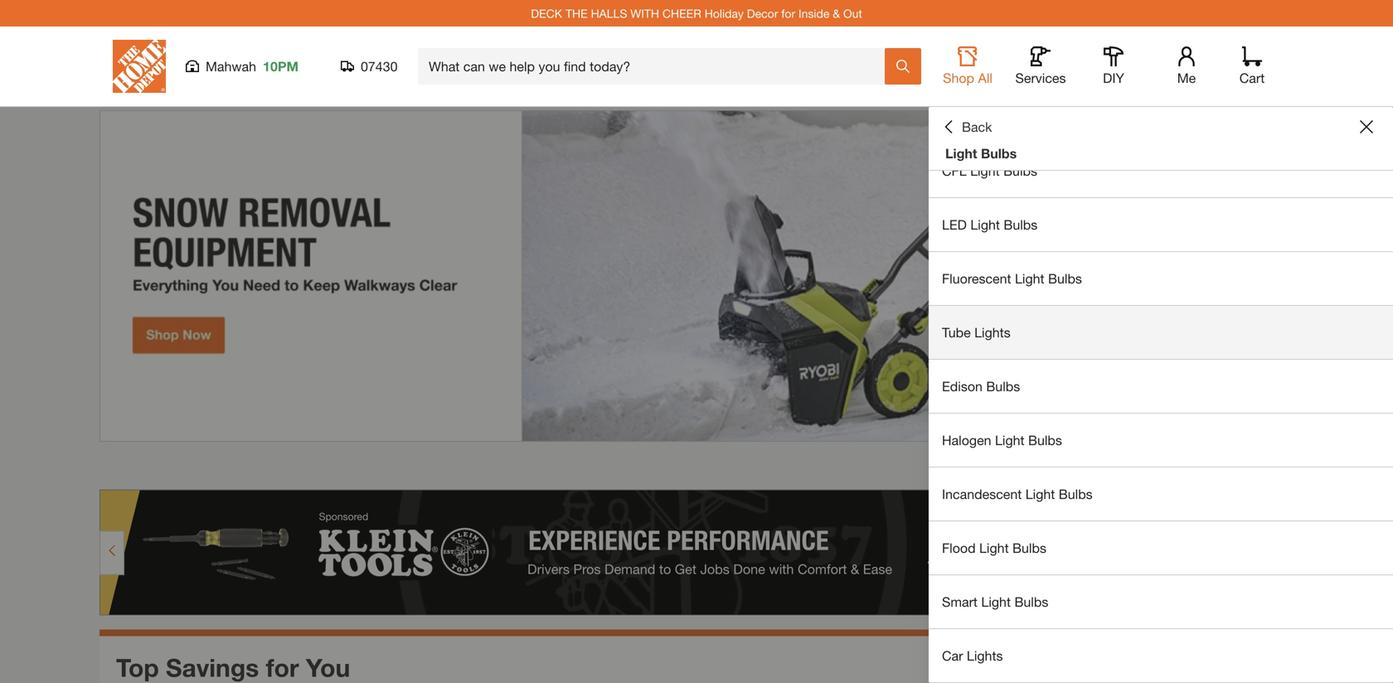 Task type: vqa. For each thing, say whether or not it's contained in the screenshot.
Vinyl within Sterling Oak 12 MIL x 8.7 in. W x 59 in. L Click Lock Waterproof Luxury Vinyl Plank Flooring (21.5 sqft/case)
no



Task type: locate. For each thing, give the bounding box(es) containing it.
drawer close image
[[1360, 120, 1373, 134]]

shop
[[943, 70, 974, 86], [942, 109, 973, 125]]

light
[[995, 109, 1025, 125], [945, 146, 977, 161], [970, 163, 1000, 179], [970, 217, 1000, 233], [1015, 271, 1044, 286], [995, 432, 1025, 448], [1026, 486, 1055, 502], [979, 540, 1009, 556], [981, 594, 1011, 610]]

bulbs for fluorescent light bulbs
[[1048, 271, 1082, 286]]

for
[[781, 6, 795, 20], [266, 653, 299, 682]]

light inside "link"
[[995, 109, 1025, 125]]

shop for shop all light bulbs
[[942, 109, 973, 125]]

lights right tube
[[974, 325, 1011, 340]]

deck the halls with cheer holiday decor for inside & out
[[531, 6, 862, 20]]

light right halogen
[[995, 432, 1025, 448]]

holiday
[[705, 6, 744, 20]]

0 vertical spatial lights
[[974, 325, 1011, 340]]

lights for tube lights
[[974, 325, 1011, 340]]

out
[[843, 6, 862, 20]]

all up light bulbs
[[977, 109, 992, 125]]

&
[[833, 6, 840, 20]]

shop down shop all
[[942, 109, 973, 125]]

light for cfl
[[970, 163, 1000, 179]]

deck the halls with cheer holiday decor for inside & out link
[[531, 6, 862, 20]]

light right fluorescent
[[1015, 271, 1044, 286]]

shop all button
[[941, 46, 994, 86]]

shop inside button
[[943, 70, 974, 86]]

shop up back button
[[943, 70, 974, 86]]

menu
[[929, 90, 1393, 683]]

flood light bulbs
[[942, 540, 1046, 556]]

shop for shop all
[[943, 70, 974, 86]]

for left inside
[[781, 6, 795, 20]]

me button
[[1160, 46, 1213, 86]]

light for incandescent
[[1026, 486, 1055, 502]]

1 vertical spatial for
[[266, 653, 299, 682]]

top
[[116, 653, 159, 682]]

fluorescent light bulbs
[[942, 271, 1082, 286]]

light right smart
[[981, 594, 1011, 610]]

menu containing shop all light bulbs
[[929, 90, 1393, 683]]

tube lights link
[[929, 306, 1393, 359]]

fluorescent light bulbs link
[[929, 252, 1393, 305]]

for left you
[[266, 653, 299, 682]]

all inside "link"
[[977, 109, 992, 125]]

light for led
[[970, 217, 1000, 233]]

services
[[1015, 70, 1066, 86]]

shop all light bulbs
[[942, 109, 1062, 125]]

all for shop all
[[978, 70, 992, 86]]

you
[[306, 653, 350, 682]]

2
[[1229, 459, 1237, 477]]

savings
[[166, 653, 259, 682]]

bulbs for halogen light bulbs
[[1028, 432, 1062, 448]]

0 vertical spatial for
[[781, 6, 795, 20]]

shop inside "link"
[[942, 109, 973, 125]]

edison bulbs
[[942, 379, 1020, 394]]

the home depot logo image
[[113, 40, 166, 93]]

incandescent light bulbs link
[[929, 468, 1393, 521]]

all inside button
[[978, 70, 992, 86]]

light right back
[[995, 109, 1025, 125]]

cfl light bulbs link
[[929, 144, 1393, 197]]

bulbs for led light bulbs
[[1004, 217, 1038, 233]]

fluorescent
[[942, 271, 1011, 286]]

0 horizontal spatial for
[[266, 653, 299, 682]]

bulbs for cfl light bulbs
[[1003, 163, 1037, 179]]

all up "shop all light bulbs"
[[978, 70, 992, 86]]

light right flood
[[979, 540, 1009, 556]]

led light bulbs
[[942, 217, 1038, 233]]

light for flood
[[979, 540, 1009, 556]]

lights
[[974, 325, 1011, 340], [967, 648, 1003, 664]]

me
[[1177, 70, 1196, 86]]

07430
[[361, 58, 398, 74]]

back button
[[942, 119, 992, 135]]

cart link
[[1234, 46, 1270, 86]]

next slide image
[[1265, 462, 1279, 475]]

light right led
[[970, 217, 1000, 233]]

mahwah 10pm
[[206, 58, 299, 74]]

light for halogen
[[995, 432, 1025, 448]]

1 vertical spatial all
[[977, 109, 992, 125]]

light right the incandescent
[[1026, 486, 1055, 502]]

1 vertical spatial lights
[[967, 648, 1003, 664]]

0 vertical spatial shop
[[943, 70, 974, 86]]

flood
[[942, 540, 976, 556]]

tube
[[942, 325, 971, 340]]

0 vertical spatial all
[[978, 70, 992, 86]]

edison bulbs link
[[929, 360, 1393, 413]]

07430 button
[[341, 58, 398, 75]]

bulbs
[[1028, 109, 1062, 125], [981, 146, 1017, 161], [1003, 163, 1037, 179], [1004, 217, 1038, 233], [1048, 271, 1082, 286], [986, 379, 1020, 394], [1028, 432, 1062, 448], [1059, 486, 1093, 502], [1012, 540, 1046, 556], [1014, 594, 1048, 610]]

services button
[[1014, 46, 1067, 86]]

all
[[978, 70, 992, 86], [977, 109, 992, 125]]

bulbs for smart light bulbs
[[1014, 594, 1048, 610]]

tube lights
[[942, 325, 1011, 340]]

cfl
[[942, 163, 967, 179]]

bulbs for flood light bulbs
[[1012, 540, 1046, 556]]

mahwah
[[206, 58, 256, 74]]

1 vertical spatial shop
[[942, 109, 973, 125]]

the
[[565, 6, 588, 20]]

light down light bulbs
[[970, 163, 1000, 179]]

diy button
[[1087, 46, 1140, 86]]

lights right car
[[967, 648, 1003, 664]]

halls
[[591, 6, 627, 20]]



Task type: describe. For each thing, give the bounding box(es) containing it.
flood light bulbs link
[[929, 522, 1393, 575]]

bulbs for incandescent light bulbs
[[1059, 486, 1093, 502]]

feedback link image
[[1371, 280, 1393, 370]]

light for smart
[[981, 594, 1011, 610]]

decor
[[747, 6, 778, 20]]

diy
[[1103, 70, 1124, 86]]

top savings for you
[[116, 653, 350, 682]]

car
[[942, 648, 963, 664]]

What can we help you find today? search field
[[429, 49, 884, 84]]

all for shop all light bulbs
[[977, 109, 992, 125]]

incandescent light bulbs
[[942, 486, 1093, 502]]

cheer
[[662, 6, 701, 20]]

car lights
[[942, 648, 1003, 664]]

with
[[630, 6, 659, 20]]

inside
[[799, 6, 829, 20]]

2 / 5
[[1229, 459, 1250, 477]]

light for fluorescent
[[1015, 271, 1044, 286]]

car lights link
[[929, 629, 1393, 682]]

incandescent
[[942, 486, 1022, 502]]

bulbs inside "link"
[[1028, 109, 1062, 125]]

previous slide image
[[1201, 462, 1214, 475]]

cfl light bulbs
[[942, 163, 1037, 179]]

halogen light bulbs link
[[929, 414, 1393, 467]]

smart
[[942, 594, 978, 610]]

smart light bulbs link
[[929, 575, 1393, 629]]

image for snow removal equipment everything you need to keep walkways clear image
[[100, 110, 1294, 442]]

cart
[[1239, 70, 1265, 86]]

led
[[942, 217, 967, 233]]

1 horizontal spatial for
[[781, 6, 795, 20]]

deck
[[531, 6, 562, 20]]

lights for car lights
[[967, 648, 1003, 664]]

5
[[1242, 459, 1250, 477]]

halogen light bulbs
[[942, 432, 1062, 448]]

shop all
[[943, 70, 992, 86]]

/
[[1237, 459, 1242, 477]]

10pm
[[263, 58, 299, 74]]

light bulbs
[[945, 146, 1017, 161]]

edison
[[942, 379, 983, 394]]

shop all light bulbs link
[[929, 90, 1393, 143]]

led light bulbs link
[[929, 198, 1393, 251]]

back
[[962, 119, 992, 135]]

halogen
[[942, 432, 991, 448]]

light up cfl
[[945, 146, 977, 161]]

smart light bulbs
[[942, 594, 1048, 610]]



